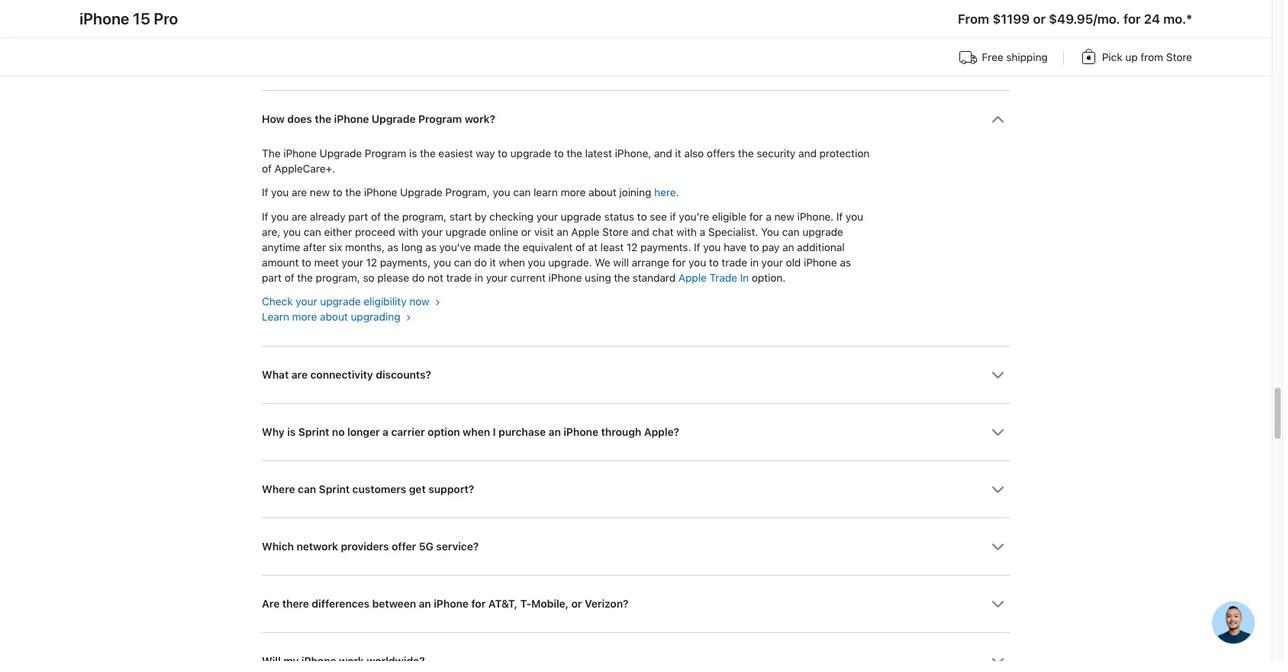 Task type: vqa. For each thing, say whether or not it's contained in the screenshot.
Remove button to the bottom
no



Task type: describe. For each thing, give the bounding box(es) containing it.
between
[[372, 598, 416, 610]]

your up visit on the left top
[[537, 210, 558, 223]]

iphone.
[[798, 210, 834, 223]]

0 horizontal spatial as
[[388, 241, 399, 253]]

where can sprint customers get support? button
[[262, 461, 1010, 518]]

additional
[[797, 241, 845, 253]]

program,
[[445, 187, 490, 199]]

if you are already part of the program, start by checking your upgrade status to see if you're eligible for a new iphone. if you are, you can either proceed with your upgrade online or visit an apple store and chat with a specialist. you can upgrade anytime after six months, as long as you've made the equivalent of at least 12 payments. if you have to pay an additional amount to meet your 12 payments, you can do it when you upgrade. we will arrange for you to trade in your old iphone as part of the program, so please do not trade in your current iphone using the standard
[[262, 210, 864, 284]]

0 vertical spatial part
[[348, 210, 368, 223]]

will
[[613, 256, 629, 268]]

chat
[[653, 226, 674, 238]]

upgrade inside the iphone upgrade program is the easiest way to upgrade to the latest iphone, and it also offers the security and protection of applecare+.
[[511, 148, 551, 160]]

from $1199 or $49.95 /mo. for 24 mo. *
[[958, 11, 1193, 27]]

no
[[332, 426, 345, 438]]

iphone 15 pro
[[80, 9, 178, 28]]

1 horizontal spatial about
[[589, 187, 617, 199]]

5g
[[419, 541, 434, 553]]

discounts?
[[376, 369, 431, 381]]

there
[[282, 598, 309, 610]]

is inside the iphone upgrade program is the easiest way to upgrade to the latest iphone, and it also offers the security and protection of applecare+.
[[409, 148, 417, 160]]

learn
[[262, 311, 289, 323]]

chevrondown image for are there differences between an iphone for at&t, t-mobile, or verizon?
[[992, 598, 1005, 611]]

customers
[[353, 483, 407, 495]]

chevrondown image for service?
[[992, 541, 1005, 553]]

to up already
[[333, 187, 343, 199]]

service?
[[436, 541, 479, 553]]

1 vertical spatial 12
[[366, 256, 377, 268]]

way
[[476, 148, 495, 160]]

what are connectivity discounts?
[[262, 369, 431, 381]]

why
[[262, 426, 285, 438]]

upgrade up at
[[561, 210, 602, 223]]

option.
[[752, 272, 786, 284]]

0 vertical spatial in
[[750, 256, 759, 268]]

iphone 15 pro link
[[80, 9, 178, 28]]

$1199
[[993, 11, 1030, 27]]

are,
[[262, 226, 280, 238]]

your down months,
[[342, 256, 363, 268]]

the down will
[[614, 272, 630, 284]]

providers
[[341, 541, 389, 553]]

work?
[[465, 113, 495, 125]]

when inside 'dropdown button'
[[463, 426, 490, 438]]

does
[[287, 113, 312, 125]]

upgrade.
[[548, 256, 592, 268]]

an right visit on the left top
[[557, 226, 569, 238]]

of up proceed
[[371, 210, 381, 223]]

here link
[[655, 187, 676, 199]]

for up you
[[750, 210, 763, 223]]

list containing free shipping
[[80, 46, 1193, 73]]

1 horizontal spatial trade
[[722, 256, 748, 268]]

1 horizontal spatial a
[[700, 226, 706, 238]]

t-
[[520, 598, 532, 610]]

.
[[676, 187, 679, 199]]

*
[[1187, 11, 1193, 27]]

can down you've
[[454, 256, 472, 268]]

months,
[[345, 241, 385, 253]]

upgrade inside check your upgrade eligibility now learn more about upgrading
[[320, 295, 361, 308]]

iphone down additional
[[804, 256, 838, 268]]

2 vertical spatial upgrade
[[400, 187, 443, 199]]

standard
[[633, 272, 676, 284]]

2 horizontal spatial a
[[766, 210, 772, 223]]

2 horizontal spatial and
[[799, 148, 817, 160]]

to left pay
[[750, 241, 760, 253]]

you right iphone.
[[846, 210, 864, 223]]

eligibility
[[364, 295, 407, 308]]

is inside 'dropdown button'
[[287, 426, 296, 438]]

apple trade in link
[[679, 272, 752, 284]]

for down payments.
[[673, 256, 686, 268]]

differences
[[312, 598, 370, 610]]

2 with from the left
[[677, 226, 697, 238]]

you up anytime
[[283, 226, 301, 238]]

2 horizontal spatial or
[[1033, 11, 1046, 27]]

checking
[[490, 210, 534, 223]]

to left the see
[[637, 210, 647, 223]]

arrange
[[632, 256, 670, 268]]

after
[[303, 241, 326, 253]]

anytime
[[262, 241, 300, 253]]

free
[[982, 51, 1004, 63]]

can right you
[[782, 226, 800, 238]]

sprint for can
[[319, 483, 350, 495]]

iphone inside the iphone upgrade program is the easiest way to upgrade to the latest iphone, and it also offers the security and protection of applecare+.
[[283, 148, 317, 160]]

store inside if you are already part of the program, start by checking your upgrade status to see if you're eligible for a new iphone. if you are, you can either proceed with your upgrade online or visit an apple store and chat with a specialist. you can upgrade anytime after six months, as long as you've made the equivalent of at least 12 payments. if you have to pay an additional amount to meet your 12 payments, you can do it when you upgrade. we will arrange for you to trade in your old iphone as part of the program, so please do not trade in your current iphone using the standard
[[603, 226, 629, 238]]

your down pay
[[762, 256, 783, 268]]

new inside if you are already part of the program, start by checking your upgrade status to see if you're eligible for a new iphone. if you are, you can either proceed with your upgrade online or visit an apple store and chat with a specialist. you can upgrade anytime after six months, as long as you've made the equivalent of at least 12 payments. if you have to pay an additional amount to meet your 12 payments, you can do it when you upgrade. we will arrange for you to trade in your old iphone as part of the program, so please do not trade in your current iphone using the standard
[[775, 210, 795, 223]]

to up apple trade in link
[[709, 256, 719, 268]]

you up apple trade in link
[[689, 256, 707, 268]]

pick up from store
[[1103, 51, 1193, 63]]

chevrondown image for why is sprint no longer a carrier option when i purchase an iphone through apple?
[[992, 426, 1005, 439]]

the left the easiest
[[420, 148, 436, 160]]

your left current
[[486, 272, 508, 284]]

you up current
[[528, 256, 546, 268]]

support?
[[429, 483, 474, 495]]

upgrade up additional
[[803, 226, 844, 238]]

meet
[[314, 256, 339, 268]]

you
[[761, 226, 780, 238]]

equivalent
[[523, 241, 573, 253]]

you down applecare+.
[[271, 187, 289, 199]]

protection
[[820, 148, 870, 160]]

can up after
[[304, 226, 321, 238]]

also
[[684, 148, 704, 160]]

have
[[724, 241, 747, 253]]

0 vertical spatial 12
[[627, 241, 638, 253]]

already
[[310, 210, 346, 223]]

option
[[428, 426, 460, 438]]

0 horizontal spatial in
[[475, 272, 483, 284]]

you up are,
[[271, 210, 289, 223]]

more inside check your upgrade eligibility now learn more about upgrading
[[292, 311, 317, 323]]

the down amount
[[297, 272, 313, 284]]

1 vertical spatial trade
[[446, 272, 472, 284]]

start
[[450, 210, 472, 223]]

chevrondown image inside what are connectivity discounts? dropdown button
[[992, 369, 1005, 382]]

offer
[[392, 541, 416, 553]]

from
[[958, 11, 990, 27]]

payments.
[[641, 241, 691, 253]]

offers
[[707, 148, 736, 160]]

where
[[262, 483, 295, 495]]

check your upgrade eligibility now link
[[262, 295, 440, 308]]

latest
[[585, 148, 612, 160]]

status
[[605, 210, 635, 223]]

in
[[741, 272, 749, 284]]

how does the iphone upgrade program work?
[[262, 113, 495, 125]]

i
[[493, 426, 496, 438]]

your inside check your upgrade eligibility now learn more about upgrading
[[296, 295, 317, 308]]

joining
[[620, 187, 652, 199]]

learn more about upgrading link
[[262, 311, 411, 323]]

iphone,
[[615, 148, 652, 160]]

upgrade down start
[[446, 226, 487, 238]]

sprint for is
[[298, 426, 329, 438]]

1 with from the left
[[398, 226, 419, 238]]

are for new
[[292, 187, 307, 199]]

of inside the iphone upgrade program is the easiest way to upgrade to the latest iphone, and it also offers the security and protection of applecare+.
[[262, 163, 272, 175]]

pick
[[1103, 51, 1123, 63]]

chevrondown image for support?
[[992, 483, 1005, 496]]

we
[[595, 256, 611, 268]]

a inside 'dropdown button'
[[383, 426, 389, 438]]

0 vertical spatial program,
[[402, 210, 447, 223]]



Task type: locate. For each thing, give the bounding box(es) containing it.
0 vertical spatial it
[[675, 148, 682, 160]]

as right long
[[426, 241, 437, 253]]

1 vertical spatial it
[[490, 256, 496, 268]]

1 vertical spatial do
[[412, 272, 425, 284]]

the left the latest
[[567, 148, 583, 160]]

0 horizontal spatial part
[[262, 272, 282, 284]]

5 chevrondown image from the top
[[992, 655, 1005, 661]]

1 vertical spatial upgrade
[[320, 148, 362, 160]]

1 vertical spatial sprint
[[319, 483, 350, 495]]

sprint inside 'dropdown button'
[[298, 426, 329, 438]]

of
[[262, 163, 272, 175], [371, 210, 381, 223], [576, 241, 586, 253], [285, 272, 294, 284]]

new up you
[[775, 210, 795, 223]]

1 vertical spatial or
[[521, 226, 532, 238]]

apple inside if you are already part of the program, start by checking your upgrade status to see if you're eligible for a new iphone. if you are, you can either proceed with your upgrade online or visit an apple store and chat with a specialist. you can upgrade anytime after six months, as long as you've made the equivalent of at least 12 payments. if you have to pay an additional amount to meet your 12 payments, you can do it when you upgrade. we will arrange for you to trade in your old iphone as part of the program, so please do not trade in your current iphone using the standard
[[572, 226, 600, 238]]

chevrondown image inside where can sprint customers get support? dropdown button
[[992, 483, 1005, 496]]

can right where
[[298, 483, 316, 495]]

why is sprint no longer a carrier option when i purchase an iphone through apple?
[[262, 426, 680, 438]]

are there differences between an iphone for at&t, t-mobile, or verizon?
[[262, 598, 629, 610]]

upgrade
[[511, 148, 551, 160], [561, 210, 602, 223], [446, 226, 487, 238], [803, 226, 844, 238], [320, 295, 361, 308]]

0 vertical spatial is
[[409, 148, 417, 160]]

see
[[650, 210, 667, 223]]

1 horizontal spatial in
[[750, 256, 759, 268]]

as left long
[[388, 241, 399, 253]]

trade down have
[[722, 256, 748, 268]]

1 horizontal spatial program
[[418, 113, 462, 125]]

apple left 'trade'
[[679, 272, 707, 284]]

iphone left at&t,
[[434, 598, 469, 610]]

program down how does the iphone upgrade program work?
[[365, 148, 407, 160]]

an inside 'dropdown button'
[[549, 426, 561, 438]]

learn
[[534, 187, 558, 199]]

/mo.
[[1094, 11, 1121, 27]]

upgrading
[[351, 311, 401, 323]]

2 vertical spatial are
[[292, 369, 308, 381]]

from
[[1141, 51, 1164, 63]]

0 horizontal spatial and
[[632, 226, 650, 238]]

0 vertical spatial sprint
[[298, 426, 329, 438]]

1 vertical spatial store
[[603, 226, 629, 238]]

security
[[757, 148, 796, 160]]

an up old
[[783, 241, 795, 253]]

are down applecare+.
[[292, 187, 307, 199]]

0 vertical spatial new
[[310, 187, 330, 199]]

0 horizontal spatial a
[[383, 426, 389, 438]]

1 horizontal spatial it
[[675, 148, 682, 160]]

1 horizontal spatial store
[[1167, 51, 1193, 63]]

iphone inside 'dropdown button'
[[564, 426, 599, 438]]

store right from
[[1167, 51, 1193, 63]]

for left at&t,
[[472, 598, 486, 610]]

0 vertical spatial or
[[1033, 11, 1046, 27]]

chevrondown image inside the are there differences between an iphone for at&t, t-mobile, or verizon? dropdown button
[[992, 598, 1005, 611]]

now
[[410, 295, 430, 308]]

amount
[[262, 256, 299, 268]]

specialist.
[[709, 226, 759, 238]]

which
[[262, 541, 294, 553]]

to
[[498, 148, 508, 160], [554, 148, 564, 160], [333, 187, 343, 199], [637, 210, 647, 223], [750, 241, 760, 253], [302, 256, 311, 268], [709, 256, 719, 268]]

upgrade up "learn"
[[511, 148, 551, 160]]

an inside dropdown button
[[419, 598, 431, 610]]

or left visit on the left top
[[521, 226, 532, 238]]

1 horizontal spatial do
[[475, 256, 487, 268]]

your right "check"
[[296, 295, 317, 308]]

1 horizontal spatial or
[[572, 598, 582, 610]]

0 horizontal spatial more
[[292, 311, 317, 323]]

0 horizontal spatial about
[[320, 311, 348, 323]]

1 horizontal spatial when
[[499, 256, 525, 268]]

for left "24"
[[1124, 11, 1141, 27]]

if you are new to the iphone upgrade program, you can learn more about joining here .
[[262, 187, 679, 199]]

is
[[409, 148, 417, 160], [287, 426, 296, 438]]

1 horizontal spatial more
[[561, 187, 586, 199]]

1 horizontal spatial and
[[654, 148, 673, 160]]

iphone left "through"
[[564, 426, 599, 438]]

sprint left customers
[[319, 483, 350, 495]]

the
[[262, 148, 281, 160]]

and inside if you are already part of the program, start by checking your upgrade status to see if you're eligible for a new iphone. if you are, you can either proceed with your upgrade online or visit an apple store and chat with a specialist. you can upgrade anytime after six months, as long as you've made the equivalent of at least 12 payments. if you have to pay an additional amount to meet your 12 payments, you can do it when you upgrade. we will arrange for you to trade in your old iphone as part of the program, so please do not trade in your current iphone using the standard
[[632, 226, 650, 238]]

easiest
[[439, 148, 473, 160]]

with down you're
[[677, 226, 697, 238]]

list
[[80, 46, 1193, 73]]

0 vertical spatial upgrade
[[372, 113, 416, 125]]

the down online
[[504, 241, 520, 253]]

0 horizontal spatial store
[[603, 226, 629, 238]]

please
[[377, 272, 409, 284]]

a up you
[[766, 210, 772, 223]]

2 are from the top
[[292, 210, 307, 223]]

network
[[297, 541, 338, 553]]

1 vertical spatial chevrondown image
[[992, 598, 1005, 611]]

iphone up proceed
[[364, 187, 397, 199]]

it left also
[[675, 148, 682, 160]]

1 chevrondown image from the top
[[992, 426, 1005, 439]]

1 are from the top
[[292, 187, 307, 199]]

why is sprint no longer a carrier option when i purchase an iphone through apple? button
[[262, 404, 1010, 460]]

when up current
[[499, 256, 525, 268]]

4 chevrondown image from the top
[[992, 541, 1005, 553]]

1 chevrondown image from the top
[[992, 113, 1005, 126]]

apple?
[[644, 426, 680, 438]]

at
[[588, 241, 598, 253]]

program inside the iphone upgrade program is the easiest way to upgrade to the latest iphone, and it also offers the security and protection of applecare+.
[[365, 148, 407, 160]]

1 horizontal spatial as
[[426, 241, 437, 253]]

about
[[589, 187, 617, 199], [320, 311, 348, 323]]

list item containing how does the iphone upgrade program work?
[[262, 90, 1010, 346]]

you up checking on the left top of page
[[493, 187, 511, 199]]

which network providers offer 5g service?
[[262, 541, 479, 553]]

chevrondown image inside how does the iphone upgrade program work? dropdown button
[[992, 113, 1005, 126]]

12 up so
[[366, 256, 377, 268]]

about up status
[[589, 187, 617, 199]]

as
[[388, 241, 399, 253], [426, 241, 437, 253], [840, 256, 852, 268]]

1 horizontal spatial is
[[409, 148, 417, 160]]

1 vertical spatial about
[[320, 311, 348, 323]]

0 vertical spatial store
[[1167, 51, 1193, 63]]

by
[[475, 210, 487, 223]]

chevrondown image for program
[[992, 113, 1005, 126]]

do left not
[[412, 272, 425, 284]]

old
[[786, 256, 801, 268]]

can
[[513, 187, 531, 199], [304, 226, 321, 238], [782, 226, 800, 238], [454, 256, 472, 268], [298, 483, 316, 495]]

are inside dropdown button
[[292, 369, 308, 381]]

program up the easiest
[[418, 113, 462, 125]]

purchase
[[499, 426, 546, 438]]

1 horizontal spatial apple
[[679, 272, 707, 284]]

are for already
[[292, 210, 307, 223]]

chevrondown image
[[992, 113, 1005, 126], [992, 369, 1005, 382], [992, 483, 1005, 496], [992, 541, 1005, 553], [992, 655, 1005, 661]]

are inside if you are already part of the program, start by checking your upgrade status to see if you're eligible for a new iphone. if you are, you can either proceed with your upgrade online or visit an apple store and chat with a specialist. you can upgrade anytime after six months, as long as you've made the equivalent of at least 12 payments. if you have to pay an additional amount to meet your 12 payments, you can do it when you upgrade. we will arrange for you to trade in your old iphone as part of the program, so please do not trade in your current iphone using the standard
[[292, 210, 307, 223]]

eligible
[[712, 210, 747, 223]]

an right between
[[419, 598, 431, 610]]

program,
[[402, 210, 447, 223], [316, 272, 360, 284]]

is left the easiest
[[409, 148, 417, 160]]

you left have
[[704, 241, 721, 253]]

0 vertical spatial a
[[766, 210, 772, 223]]

0 horizontal spatial program
[[365, 148, 407, 160]]

1 vertical spatial when
[[463, 426, 490, 438]]

for
[[1124, 11, 1141, 27], [750, 210, 763, 223], [673, 256, 686, 268], [472, 598, 486, 610]]

it inside if you are already part of the program, start by checking your upgrade status to see if you're eligible for a new iphone. if you are, you can either proceed with your upgrade online or visit an apple store and chat with a specialist. you can upgrade anytime after six months, as long as you've made the equivalent of at least 12 payments. if you have to pay an additional amount to meet your 12 payments, you can do it when you upgrade. we will arrange for you to trade in your old iphone as part of the program, so please do not trade in your current iphone using the standard
[[490, 256, 496, 268]]

0 horizontal spatial with
[[398, 226, 419, 238]]

3 are from the top
[[292, 369, 308, 381]]

program, up long
[[402, 210, 447, 223]]

1 vertical spatial program
[[365, 148, 407, 160]]

when inside if you are already part of the program, start by checking your upgrade status to see if you're eligible for a new iphone. if you are, you can either proceed with your upgrade online or visit an apple store and chat with a specialist. you can upgrade anytime after six months, as long as you've made the equivalent of at least 12 payments. if you have to pay an additional amount to meet your 12 payments, you can do it when you upgrade. we will arrange for you to trade in your old iphone as part of the program, so please do not trade in your current iphone using the standard
[[499, 256, 525, 268]]

pay
[[762, 241, 780, 253]]

iphone right does
[[334, 113, 369, 125]]

online
[[489, 226, 519, 238]]

upgrade inside dropdown button
[[372, 113, 416, 125]]

0 horizontal spatial when
[[463, 426, 490, 438]]

so
[[363, 272, 375, 284]]

1 horizontal spatial new
[[775, 210, 795, 223]]

to down after
[[302, 256, 311, 268]]

0 horizontal spatial it
[[490, 256, 496, 268]]

do
[[475, 256, 487, 268], [412, 272, 425, 284]]

or inside if you are already part of the program, start by checking your upgrade status to see if you're eligible for a new iphone. if you are, you can either proceed with your upgrade online or visit an apple store and chat with a specialist. you can upgrade anytime after six months, as long as you've made the equivalent of at least 12 payments. if you have to pay an additional amount to meet your 12 payments, you can do it when you upgrade. we will arrange for you to trade in your old iphone as part of the program, so please do not trade in your current iphone using the standard
[[521, 226, 532, 238]]

list item
[[262, 90, 1010, 346]]

are there differences between an iphone for at&t, t-mobile, or verizon? button
[[262, 576, 1010, 632]]

with up long
[[398, 226, 419, 238]]

more right 'learn'
[[292, 311, 317, 323]]

0 vertical spatial apple
[[572, 226, 600, 238]]

0 horizontal spatial 12
[[366, 256, 377, 268]]

upgrade up the learn more about upgrading "link"
[[320, 295, 361, 308]]

are right what
[[292, 369, 308, 381]]

2 chevrondown image from the top
[[992, 369, 1005, 382]]

about inside check your upgrade eligibility now learn more about upgrading
[[320, 311, 348, 323]]

what are connectivity discounts? button
[[262, 347, 1010, 403]]

to right way on the left
[[498, 148, 508, 160]]

1 horizontal spatial program,
[[402, 210, 447, 223]]

sprint inside dropdown button
[[319, 483, 350, 495]]

the right does
[[315, 113, 332, 125]]

mo.
[[1164, 11, 1187, 27]]

in up option.
[[750, 256, 759, 268]]

get
[[409, 483, 426, 495]]

your up long
[[421, 226, 443, 238]]

of down amount
[[285, 272, 294, 284]]

chevrondown image
[[992, 426, 1005, 439], [992, 598, 1005, 611]]

can left "learn"
[[513, 187, 531, 199]]

new up already
[[310, 187, 330, 199]]

upgrade inside the iphone upgrade program is the easiest way to upgrade to the latest iphone, and it also offers the security and protection of applecare+.
[[320, 148, 362, 160]]

the inside dropdown button
[[315, 113, 332, 125]]

as down additional
[[840, 256, 852, 268]]

trade right not
[[446, 272, 472, 284]]

and right the iphone,
[[654, 148, 673, 160]]

0 vertical spatial about
[[589, 187, 617, 199]]

apple up at
[[572, 226, 600, 238]]

1 vertical spatial part
[[262, 272, 282, 284]]

more right "learn"
[[561, 187, 586, 199]]

how does the iphone upgrade program work? button
[[262, 91, 1010, 147]]

12 up will
[[627, 241, 638, 253]]

you
[[271, 187, 289, 199], [493, 187, 511, 199], [271, 210, 289, 223], [846, 210, 864, 223], [283, 226, 301, 238], [704, 241, 721, 253], [434, 256, 451, 268], [528, 256, 546, 268], [689, 256, 707, 268]]

2 chevrondown image from the top
[[992, 598, 1005, 611]]

you've
[[440, 241, 471, 253]]

chevrondown image inside which network providers offer 5g service? dropdown button
[[992, 541, 1005, 553]]

you up not
[[434, 256, 451, 268]]

check
[[262, 295, 293, 308]]

is right why
[[287, 426, 296, 438]]

carrier
[[391, 426, 425, 438]]

1 vertical spatial is
[[287, 426, 296, 438]]

can inside dropdown button
[[298, 483, 316, 495]]

mobile,
[[532, 598, 569, 610]]

the right offers
[[738, 148, 754, 160]]

$49.95
[[1049, 11, 1094, 27]]

check your upgrade eligibility now learn more about upgrading
[[262, 295, 433, 323]]

it down made
[[490, 256, 496, 268]]

or right 'mobile,'
[[572, 598, 582, 610]]

about down check your upgrade eligibility now link
[[320, 311, 348, 323]]

1 horizontal spatial 12
[[627, 241, 638, 253]]

0 horizontal spatial is
[[287, 426, 296, 438]]

are left already
[[292, 210, 307, 223]]

0 horizontal spatial new
[[310, 187, 330, 199]]

program, down meet
[[316, 272, 360, 284]]

an right purchase at the left
[[549, 426, 561, 438]]

of left at
[[576, 241, 586, 253]]

store up least on the left top
[[603, 226, 629, 238]]

using
[[585, 272, 611, 284]]

0 vertical spatial more
[[561, 187, 586, 199]]

if
[[262, 187, 268, 199], [262, 210, 268, 223], [837, 210, 843, 223], [694, 241, 701, 253]]

0 horizontal spatial or
[[521, 226, 532, 238]]

1 vertical spatial apple
[[679, 272, 707, 284]]

store
[[1167, 51, 1193, 63], [603, 226, 629, 238]]

part down amount
[[262, 272, 282, 284]]

with
[[398, 226, 419, 238], [677, 226, 697, 238]]

are
[[262, 598, 280, 610]]

a down you're
[[700, 226, 706, 238]]

it inside the iphone upgrade program is the easiest way to upgrade to the latest iphone, and it also offers the security and protection of applecare+.
[[675, 148, 682, 160]]

how
[[262, 113, 285, 125]]

3 chevrondown image from the top
[[992, 483, 1005, 496]]

visit
[[534, 226, 554, 238]]

the up proceed
[[384, 210, 400, 223]]

1 vertical spatial are
[[292, 210, 307, 223]]

a right the longer
[[383, 426, 389, 438]]

when
[[499, 256, 525, 268], [463, 426, 490, 438]]

0 vertical spatial are
[[292, 187, 307, 199]]

program inside how does the iphone upgrade program work? dropdown button
[[418, 113, 462, 125]]

and
[[654, 148, 673, 160], [799, 148, 817, 160], [632, 226, 650, 238]]

1 horizontal spatial part
[[348, 210, 368, 223]]

when left i
[[463, 426, 490, 438]]

where can sprint customers get support?
[[262, 483, 474, 495]]

at&t,
[[489, 598, 518, 610]]

1 vertical spatial in
[[475, 272, 483, 284]]

free shipping
[[982, 51, 1048, 63]]

sprint left no
[[298, 426, 329, 438]]

1 vertical spatial new
[[775, 210, 795, 223]]

proceed
[[355, 226, 395, 238]]

1 vertical spatial a
[[700, 226, 706, 238]]

iphone down upgrade.
[[549, 272, 582, 284]]

or inside the are there differences between an iphone for at&t, t-mobile, or verizon? dropdown button
[[572, 598, 582, 610]]

to left the latest
[[554, 148, 564, 160]]

0 vertical spatial when
[[499, 256, 525, 268]]

payments,
[[380, 256, 431, 268]]

long
[[402, 241, 423, 253]]

0 horizontal spatial apple
[[572, 226, 600, 238]]

2 vertical spatial a
[[383, 426, 389, 438]]

0 vertical spatial do
[[475, 256, 487, 268]]

0 horizontal spatial do
[[412, 272, 425, 284]]

of down the the
[[262, 163, 272, 175]]

2 horizontal spatial as
[[840, 256, 852, 268]]

2 vertical spatial or
[[572, 598, 582, 610]]

0 horizontal spatial program,
[[316, 272, 360, 284]]

1 vertical spatial more
[[292, 311, 317, 323]]

in down made
[[475, 272, 483, 284]]

verizon?
[[585, 598, 629, 610]]

chevrondown image inside the why is sprint no longer a carrier option when i purchase an iphone through apple? 'dropdown button'
[[992, 426, 1005, 439]]

0 horizontal spatial trade
[[446, 272, 472, 284]]

the up already
[[345, 187, 361, 199]]

1 horizontal spatial with
[[677, 226, 697, 238]]

24
[[1144, 11, 1161, 27]]

connectivity
[[310, 369, 373, 381]]

if
[[670, 210, 676, 223]]

in
[[750, 256, 759, 268], [475, 272, 483, 284]]

0 vertical spatial trade
[[722, 256, 748, 268]]

0 vertical spatial program
[[418, 113, 462, 125]]

for inside dropdown button
[[472, 598, 486, 610]]

sprint
[[298, 426, 329, 438], [319, 483, 350, 495]]

1 vertical spatial program,
[[316, 272, 360, 284]]

either
[[324, 226, 352, 238]]

apple
[[572, 226, 600, 238], [679, 272, 707, 284]]

0 vertical spatial chevrondown image
[[992, 426, 1005, 439]]

not
[[428, 272, 444, 284]]

longer
[[347, 426, 380, 438]]

do down made
[[475, 256, 487, 268]]

part
[[348, 210, 368, 223], [262, 272, 282, 284]]



